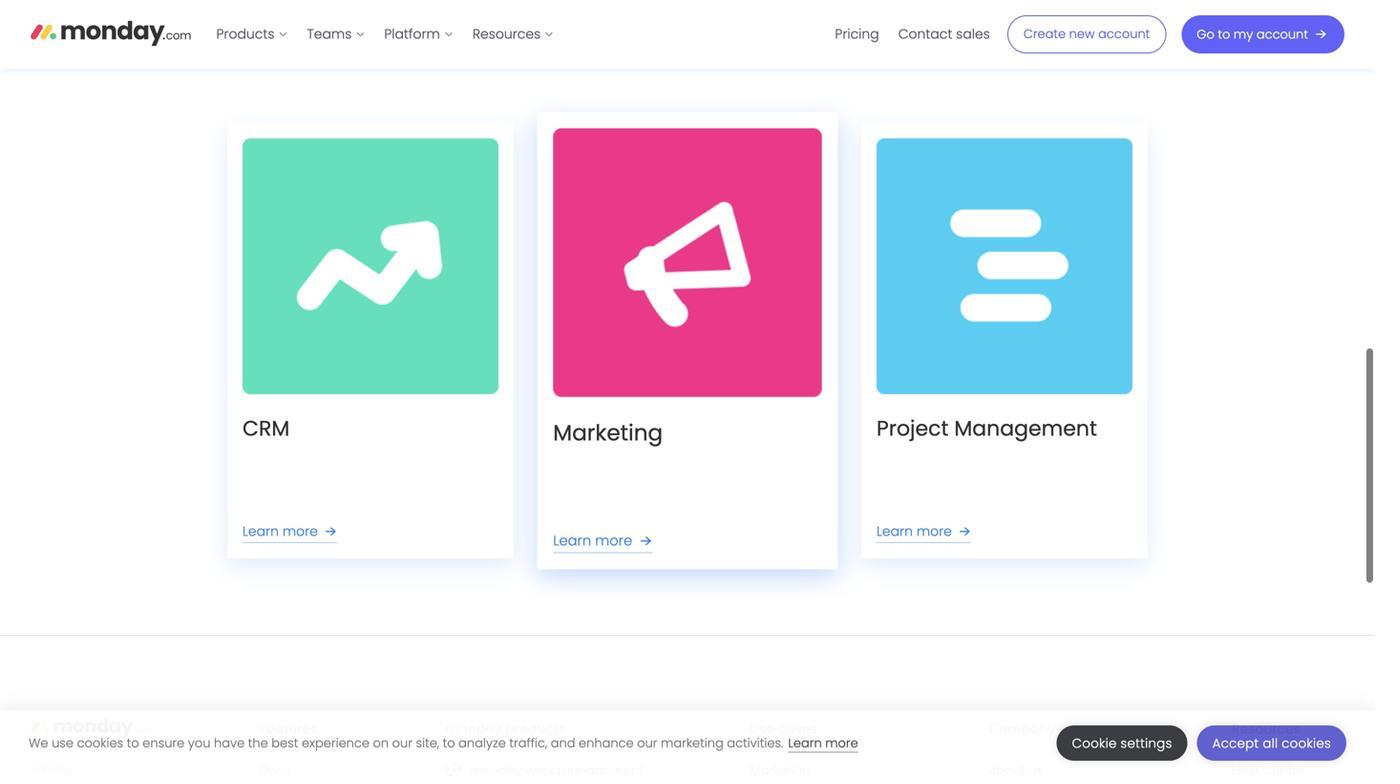 Task type: vqa. For each thing, say whether or not it's contained in the screenshot.
the left the Get Started
no



Task type: locate. For each thing, give the bounding box(es) containing it.
go to my account
[[1197, 26, 1309, 43]]

0 horizontal spatial list
[[207, 0, 564, 69]]

1 horizontal spatial to
[[443, 735, 455, 752]]

cookie settings
[[1072, 735, 1173, 753]]

cookie
[[1072, 735, 1117, 753]]

our right enhance
[[637, 735, 658, 752]]

cookies inside button
[[1282, 735, 1332, 753]]

account right 'new'
[[1099, 25, 1151, 43]]

cookies
[[77, 735, 123, 752], [1282, 735, 1332, 753]]

learn more for project management
[[877, 523, 952, 541]]

platform link
[[375, 19, 463, 50]]

learn
[[243, 523, 279, 541], [877, 523, 913, 541], [553, 532, 592, 551], [789, 735, 822, 752]]

the
[[248, 735, 268, 752]]

to left ensure
[[127, 735, 139, 752]]

on
[[373, 735, 389, 752]]

management
[[955, 414, 1098, 443]]

1 list from the left
[[207, 0, 564, 69]]

1 cookies from the left
[[77, 735, 123, 752]]

1 horizontal spatial account
[[1257, 26, 1309, 43]]

account
[[1099, 25, 1151, 43], [1257, 26, 1309, 43]]

all
[[1263, 735, 1278, 753]]

resources
[[473, 25, 541, 43], [1232, 720, 1301, 739]]

account right my on the right top of page
[[1257, 26, 1309, 43]]

pricing link
[[826, 19, 889, 50]]

settings
[[1121, 735, 1173, 753]]

account inside button
[[1257, 26, 1309, 43]]

2 list from the left
[[826, 0, 1000, 69]]

products link
[[207, 19, 298, 50]]

1 horizontal spatial resources
[[1232, 720, 1301, 739]]

learn more link for crm
[[243, 521, 341, 544]]

we
[[29, 735, 48, 752]]

0 horizontal spatial cookies
[[77, 735, 123, 752]]

learn more
[[243, 523, 318, 541], [877, 523, 952, 541], [553, 532, 633, 551]]

learn more for crm
[[243, 523, 318, 541]]

learn for crm
[[243, 523, 279, 541]]

0 horizontal spatial account
[[1099, 25, 1151, 43]]

more
[[283, 523, 318, 541], [917, 523, 952, 541], [595, 532, 633, 551], [826, 735, 859, 752]]

new
[[1070, 25, 1095, 43]]

1 horizontal spatial learn more
[[553, 532, 633, 551]]

1 horizontal spatial cookies
[[1282, 735, 1332, 753]]

2 horizontal spatial learn more
[[877, 523, 952, 541]]

products
[[216, 25, 275, 43]]

crm image
[[243, 139, 499, 395]]

1 horizontal spatial our
[[637, 735, 658, 752]]

0 vertical spatial resources
[[473, 25, 541, 43]]

2 horizontal spatial to
[[1218, 26, 1231, 43]]

dialog
[[0, 711, 1376, 777]]

experience
[[302, 735, 370, 752]]

traffic,
[[510, 735, 548, 752]]

company
[[989, 720, 1056, 739]]

1 our from the left
[[392, 735, 413, 752]]

our right on
[[392, 735, 413, 752]]

monday products
[[445, 720, 566, 739]]

use
[[751, 720, 775, 739]]

accept all cookies
[[1213, 735, 1332, 753]]

crm
[[243, 414, 290, 443]]

cases
[[778, 720, 818, 739]]

list
[[207, 0, 564, 69], [826, 0, 1000, 69]]

learn more link for marketing
[[553, 530, 657, 554]]

list containing pricing
[[826, 0, 1000, 69]]

to right site,
[[443, 735, 455, 752]]

pricing
[[835, 25, 880, 43]]

cookie settings button
[[1057, 726, 1188, 761]]

to
[[1218, 26, 1231, 43], [127, 735, 139, 752], [443, 735, 455, 752]]

1 horizontal spatial list
[[826, 0, 1000, 69]]

cookies for use
[[77, 735, 123, 752]]

create new account button
[[1008, 15, 1167, 53]]

to inside button
[[1218, 26, 1231, 43]]

marketing
[[553, 418, 663, 448]]

our
[[392, 735, 413, 752], [637, 735, 658, 752]]

0 horizontal spatial our
[[392, 735, 413, 752]]

0 horizontal spatial resources
[[473, 25, 541, 43]]

cookies for all
[[1282, 735, 1332, 753]]

platform
[[384, 25, 440, 43]]

use
[[52, 735, 74, 752]]

products
[[506, 720, 566, 739]]

resources inside "link"
[[473, 25, 541, 43]]

learn more link for project management
[[877, 521, 975, 544]]

0 horizontal spatial learn more
[[243, 523, 318, 541]]

enhance
[[579, 735, 634, 752]]

to right go
[[1218, 26, 1231, 43]]

cookies right use
[[77, 735, 123, 752]]

learn more link
[[243, 521, 341, 544], [877, 521, 975, 544], [553, 530, 657, 554], [789, 735, 859, 753]]

analyze
[[459, 735, 506, 752]]

2 cookies from the left
[[1282, 735, 1332, 753]]

create
[[1024, 25, 1066, 43]]

teams link
[[298, 19, 375, 50]]

and
[[551, 735, 576, 752]]

ensure
[[143, 735, 185, 752]]

accept
[[1213, 735, 1260, 753]]

cookies right all
[[1282, 735, 1332, 753]]

1 vertical spatial resources
[[1232, 720, 1301, 739]]



Task type: describe. For each thing, give the bounding box(es) containing it.
go
[[1197, 26, 1215, 43]]

dialog containing cookie settings
[[0, 711, 1376, 777]]

2 our from the left
[[637, 735, 658, 752]]

more for crm
[[283, 523, 318, 541]]

accept all cookies button
[[1198, 726, 1347, 761]]

footer wm logo image
[[445, 763, 463, 777]]

features
[[260, 720, 318, 739]]

sales
[[956, 25, 991, 43]]

use cases
[[751, 720, 818, 739]]

resources link
[[463, 19, 564, 50]]

contact
[[899, 25, 953, 43]]

project
[[877, 414, 949, 443]]

learn for project management
[[877, 523, 913, 541]]

create new account
[[1024, 25, 1151, 43]]

account inside button
[[1099, 25, 1151, 43]]

contact sales link
[[889, 19, 1000, 50]]

0 horizontal spatial to
[[127, 735, 139, 752]]

you
[[188, 735, 211, 752]]

list containing products
[[207, 0, 564, 69]]

marketing
[[661, 735, 724, 752]]

main element
[[207, 0, 1345, 69]]

pm image
[[877, 139, 1133, 395]]

monday.com logo image
[[31, 12, 192, 53]]

my
[[1234, 26, 1254, 43]]

learn for marketing
[[553, 532, 592, 551]]

site,
[[416, 735, 440, 752]]

monday logo image
[[31, 713, 153, 743]]

more for project management
[[917, 523, 952, 541]]

have
[[214, 735, 245, 752]]

learn more for marketing
[[553, 532, 633, 551]]

marketing image
[[553, 129, 822, 397]]

we use cookies to ensure you have the best experience on our site, to analyze traffic, and enhance our marketing activities. learn more
[[29, 735, 859, 752]]

more for marketing
[[595, 532, 633, 551]]

best
[[272, 735, 298, 752]]

go to my account button
[[1182, 15, 1345, 53]]

contact sales
[[899, 25, 991, 43]]

project management
[[877, 414, 1098, 443]]

teams
[[307, 25, 352, 43]]

activities.
[[727, 735, 784, 752]]

monday
[[445, 720, 502, 739]]



